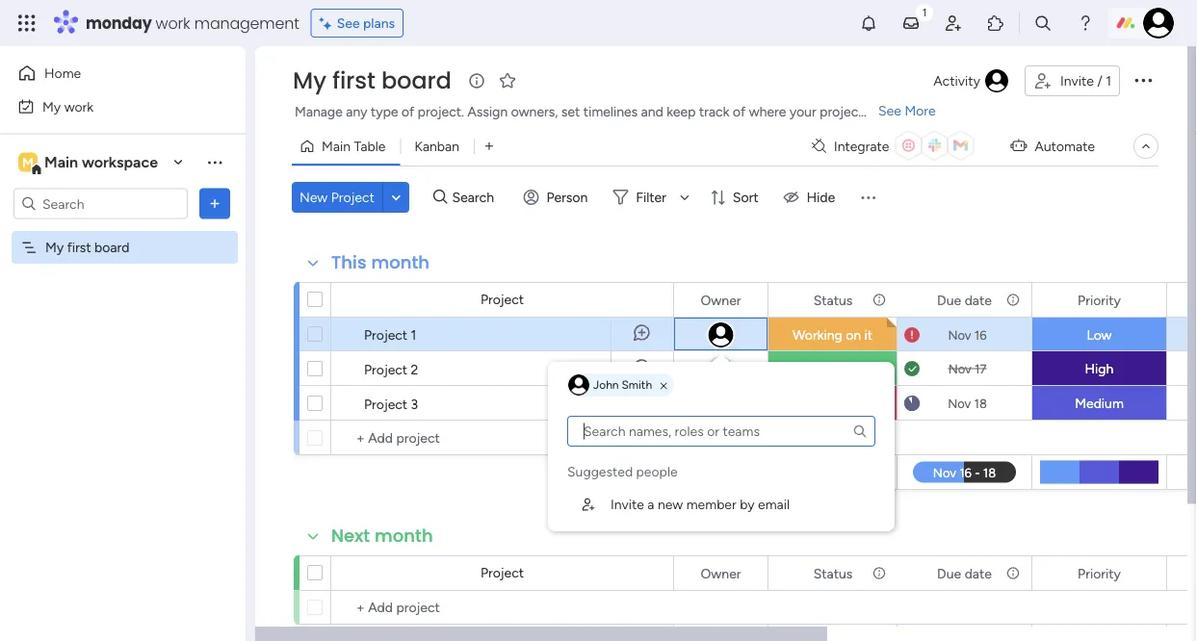 Task type: describe. For each thing, give the bounding box(es) containing it.
work for my
[[64, 98, 94, 115]]

+ Add project text field
[[341, 427, 665, 450]]

main table button
[[292, 131, 400, 162]]

16
[[975, 328, 987, 343]]

project
[[820, 104, 864, 120]]

manage
[[295, 104, 343, 120]]

my first board inside list box
[[45, 239, 130, 256]]

working on it
[[793, 327, 873, 343]]

+ Add project text field
[[341, 596, 665, 619]]

add to favorites image
[[498, 71, 517, 90]]

invite for invite / 1
[[1061, 73, 1094, 89]]

timelines
[[584, 104, 638, 120]]

month for this month
[[371, 250, 430, 275]]

sort
[[733, 189, 759, 206]]

where
[[749, 104, 786, 120]]

My first board field
[[288, 65, 456, 97]]

activity button
[[926, 66, 1017, 96]]

this
[[331, 250, 367, 275]]

2 of from the left
[[733, 104, 746, 120]]

1 status field from the top
[[809, 289, 858, 311]]

v2 overdue deadline image
[[905, 326, 920, 344]]

1 of from the left
[[402, 104, 414, 120]]

2 due date field from the top
[[933, 563, 997, 584]]

1 due date field from the top
[[933, 289, 997, 311]]

and
[[641, 104, 663, 120]]

table
[[354, 138, 386, 155]]

sort button
[[702, 182, 770, 213]]

v2 done deadline image
[[905, 360, 920, 378]]

Search for content search field
[[567, 416, 876, 447]]

[object object] element
[[567, 485, 876, 524]]

new project
[[300, 189, 375, 206]]

17
[[975, 361, 987, 377]]

see plans button
[[311, 9, 404, 38]]

done
[[817, 361, 849, 377]]

1 horizontal spatial board
[[381, 65, 452, 97]]

1 vertical spatial 1
[[411, 327, 417, 343]]

invite a new member by email
[[611, 497, 790, 513]]

kanban
[[415, 138, 459, 155]]

1 priority from the top
[[1078, 292, 1121, 308]]

column information image for 2nd due date field from the top of the page
[[1006, 566, 1021, 581]]

show board description image
[[465, 71, 488, 91]]

member
[[686, 497, 737, 513]]

project 3
[[364, 396, 418, 412]]

any
[[346, 104, 367, 120]]

invite members image
[[944, 13, 963, 33]]

select product image
[[17, 13, 37, 33]]

dapulse integrations image
[[812, 139, 826, 154]]

new
[[658, 497, 683, 513]]

1 vertical spatial john smith image
[[568, 375, 590, 396]]

nov for nov 17
[[948, 361, 972, 377]]

assign
[[468, 104, 508, 120]]

board inside my first board list box
[[94, 239, 130, 256]]

work for monday
[[156, 12, 190, 34]]

see more link
[[877, 101, 938, 120]]

this month
[[331, 250, 430, 275]]

This month field
[[327, 250, 435, 275]]

project inside button
[[331, 189, 375, 206]]

track
[[699, 104, 730, 120]]

suggested people row
[[567, 455, 678, 482]]

2
[[411, 361, 418, 378]]

working
[[793, 327, 843, 343]]

new project button
[[292, 182, 382, 213]]

high
[[1085, 361, 1114, 377]]

apps image
[[986, 13, 1006, 33]]

a
[[648, 497, 655, 513]]

type
[[371, 104, 398, 120]]

/
[[1097, 73, 1103, 89]]

nov for nov 16
[[948, 328, 972, 343]]

inbox image
[[902, 13, 921, 33]]

see plans
[[337, 15, 395, 31]]

none search field inside list box
[[567, 416, 876, 447]]

1 priority field from the top
[[1073, 289, 1126, 311]]

1 vertical spatial options image
[[205, 194, 224, 213]]

menu image
[[859, 188, 878, 207]]

workspace selection element
[[18, 151, 161, 176]]

more
[[905, 103, 936, 119]]

low
[[1087, 327, 1112, 343]]

stands.
[[867, 104, 910, 120]]

owners,
[[511, 104, 558, 120]]

workspace options image
[[205, 152, 224, 172]]

2 priority field from the top
[[1073, 563, 1126, 584]]

arrow down image
[[673, 186, 696, 209]]

2 owner field from the top
[[696, 563, 746, 584]]

project.
[[418, 104, 464, 120]]

hide
[[807, 189, 835, 206]]

list box containing suggested people
[[564, 416, 879, 524]]

18
[[974, 396, 987, 411]]

due for 2nd due date field from the top of the page
[[937, 565, 962, 582]]



Task type: locate. For each thing, give the bounding box(es) containing it.
1 owner from the top
[[701, 292, 741, 308]]

1 status from the top
[[814, 292, 853, 308]]

work
[[156, 12, 190, 34], [64, 98, 94, 115]]

3
[[411, 396, 418, 412]]

nov for nov 18
[[948, 396, 971, 411]]

filter
[[636, 189, 666, 206]]

owner up john smith image on the right
[[701, 292, 741, 308]]

invite inside invite / 1 "button"
[[1061, 73, 1094, 89]]

invite for invite a new member by email
[[611, 497, 644, 513]]

0 horizontal spatial see
[[337, 15, 360, 31]]

my up manage
[[293, 65, 326, 97]]

0 vertical spatial month
[[371, 250, 430, 275]]

email
[[758, 497, 790, 513]]

1 due from the top
[[937, 292, 962, 308]]

next
[[331, 524, 370, 549]]

column information image for 2nd the status field from the bottom of the page
[[872, 292, 887, 308]]

due
[[937, 292, 962, 308], [937, 565, 962, 582]]

month
[[371, 250, 430, 275], [375, 524, 433, 549]]

see left plans
[[337, 15, 360, 31]]

home button
[[12, 58, 207, 89]]

my first board up type
[[293, 65, 452, 97]]

1 due date from the top
[[937, 292, 992, 308]]

1 right '/' on the right top
[[1106, 73, 1112, 89]]

first down search in workspace "field"
[[67, 239, 91, 256]]

1 vertical spatial due date
[[937, 565, 992, 582]]

0 vertical spatial owner
[[701, 292, 741, 308]]

0 vertical spatial due
[[937, 292, 962, 308]]

john smith image
[[1143, 8, 1174, 39], [568, 375, 590, 396]]

my
[[293, 65, 326, 97], [42, 98, 61, 115], [45, 239, 64, 256]]

owner field up john smith image on the right
[[696, 289, 746, 311]]

1 vertical spatial due
[[937, 565, 962, 582]]

list box
[[564, 416, 879, 524]]

by
[[740, 497, 755, 513]]

1 vertical spatial priority field
[[1073, 563, 1126, 584]]

your
[[790, 104, 817, 120]]

0 vertical spatial see
[[337, 15, 360, 31]]

date for 2nd due date field from the bottom
[[965, 292, 992, 308]]

see for see more
[[879, 103, 902, 119]]

1 date from the top
[[965, 292, 992, 308]]

status for second the status field from the top of the page
[[814, 565, 853, 582]]

status
[[814, 292, 853, 308], [814, 565, 853, 582]]

work down home on the top of the page
[[64, 98, 94, 115]]

1 vertical spatial owner field
[[696, 563, 746, 584]]

0 horizontal spatial work
[[64, 98, 94, 115]]

0 vertical spatial due date
[[937, 292, 992, 308]]

suggested
[[567, 464, 633, 480]]

1 image
[[916, 1, 933, 23]]

person
[[547, 189, 588, 206]]

nov
[[948, 328, 972, 343], [948, 361, 972, 377], [948, 396, 971, 411]]

main inside workspace selection element
[[44, 153, 78, 171]]

smith
[[622, 378, 652, 392]]

of right track
[[733, 104, 746, 120]]

0 horizontal spatial of
[[402, 104, 414, 120]]

2 status from the top
[[814, 565, 853, 582]]

Search in workspace field
[[40, 193, 161, 215]]

john smith
[[593, 378, 652, 392]]

m
[[22, 154, 34, 171]]

monday
[[86, 12, 152, 34]]

0 horizontal spatial my first board
[[45, 239, 130, 256]]

1 vertical spatial my first board
[[45, 239, 130, 256]]

nov 17
[[948, 361, 987, 377]]

1 vertical spatial see
[[879, 103, 902, 119]]

Status field
[[809, 289, 858, 311], [809, 563, 858, 584]]

Owner field
[[696, 289, 746, 311], [696, 563, 746, 584]]

1 horizontal spatial first
[[332, 65, 376, 97]]

0 vertical spatial nov
[[948, 328, 972, 343]]

1 vertical spatial status
[[814, 565, 853, 582]]

0 vertical spatial options image
[[1132, 68, 1155, 91]]

1 horizontal spatial work
[[156, 12, 190, 34]]

my first board list box
[[0, 227, 246, 524]]

set
[[561, 104, 580, 120]]

dialog containing suggested people
[[548, 362, 895, 532]]

invite / 1 button
[[1025, 66, 1120, 96]]

my inside list box
[[45, 239, 64, 256]]

0 horizontal spatial options image
[[205, 194, 224, 213]]

tree grid
[[567, 455, 876, 524]]

nov 16
[[948, 328, 987, 343]]

john smith image
[[707, 321, 735, 350]]

main for main workspace
[[44, 153, 78, 171]]

0 vertical spatial 1
[[1106, 73, 1112, 89]]

2 nov from the top
[[948, 361, 972, 377]]

2 due from the top
[[937, 565, 962, 582]]

1 vertical spatial owner
[[701, 565, 741, 582]]

0 vertical spatial board
[[381, 65, 452, 97]]

1 nov from the top
[[948, 328, 972, 343]]

nov left 17
[[948, 361, 972, 377]]

management
[[194, 12, 299, 34]]

due date for 2nd due date field from the top of the page
[[937, 565, 992, 582]]

my down home on the top of the page
[[42, 98, 61, 115]]

0 vertical spatial my
[[293, 65, 326, 97]]

workspace
[[82, 153, 158, 171]]

0 vertical spatial work
[[156, 12, 190, 34]]

main workspace
[[44, 153, 158, 171]]

automate
[[1035, 138, 1095, 155]]

0 vertical spatial my first board
[[293, 65, 452, 97]]

date for 2nd due date field from the top of the page
[[965, 565, 992, 582]]

board
[[381, 65, 452, 97], [94, 239, 130, 256]]

manage any type of project. assign owners, set timelines and keep track of where your project stands.
[[295, 104, 910, 120]]

main left "table"
[[322, 138, 351, 155]]

main right workspace image
[[44, 153, 78, 171]]

1 up 2
[[411, 327, 417, 343]]

0 vertical spatial due date field
[[933, 289, 997, 311]]

options image right '/' on the right top
[[1132, 68, 1155, 91]]

1 horizontal spatial john smith image
[[1143, 8, 1174, 39]]

1 horizontal spatial of
[[733, 104, 746, 120]]

autopilot image
[[1011, 133, 1027, 158]]

invite left '/' on the right top
[[1061, 73, 1094, 89]]

1 owner field from the top
[[696, 289, 746, 311]]

first inside list box
[[67, 239, 91, 256]]

search image
[[853, 424, 868, 439]]

1 horizontal spatial see
[[879, 103, 902, 119]]

1 vertical spatial nov
[[948, 361, 972, 377]]

plans
[[363, 15, 395, 31]]

tree grid inside list box
[[567, 455, 876, 524]]

1 inside "button"
[[1106, 73, 1112, 89]]

nov 18
[[948, 396, 987, 411]]

invite left a
[[611, 497, 644, 513]]

dapulse x slim image
[[660, 380, 667, 392]]

0 vertical spatial status
[[814, 292, 853, 308]]

board up project.
[[381, 65, 452, 97]]

angle down image
[[392, 190, 401, 205]]

owner field down [object object] element
[[696, 563, 746, 584]]

first
[[332, 65, 376, 97], [67, 239, 91, 256]]

date
[[965, 292, 992, 308], [965, 565, 992, 582]]

0 horizontal spatial john smith image
[[568, 375, 590, 396]]

kanban button
[[400, 131, 474, 162]]

my work
[[42, 98, 94, 115]]

project 2
[[364, 361, 418, 378]]

main
[[322, 138, 351, 155], [44, 153, 78, 171]]

0 horizontal spatial invite
[[611, 497, 644, 513]]

tree grid containing suggested people
[[567, 455, 876, 524]]

1 vertical spatial invite
[[611, 497, 644, 513]]

person button
[[516, 182, 599, 213]]

1 vertical spatial due date field
[[933, 563, 997, 584]]

1 horizontal spatial options image
[[1132, 68, 1155, 91]]

1 vertical spatial first
[[67, 239, 91, 256]]

john smith image left john
[[568, 375, 590, 396]]

home
[[44, 65, 81, 81]]

keep
[[667, 104, 696, 120]]

my work button
[[12, 91, 207, 122]]

0 vertical spatial owner field
[[696, 289, 746, 311]]

1
[[1106, 73, 1112, 89], [411, 327, 417, 343]]

see inside see more link
[[879, 103, 902, 119]]

invite inside [object object] element
[[611, 497, 644, 513]]

on
[[846, 327, 861, 343]]

my first board down search in workspace "field"
[[45, 239, 130, 256]]

see for see plans
[[337, 15, 360, 31]]

column information image for 2nd due date field from the bottom
[[1006, 292, 1021, 308]]

see inside see plans button
[[337, 15, 360, 31]]

it
[[865, 327, 873, 343]]

suggested people
[[567, 464, 678, 480]]

2 owner from the top
[[701, 565, 741, 582]]

1 vertical spatial month
[[375, 524, 433, 549]]

column information image for second the status field from the top of the page
[[872, 566, 887, 581]]

notifications image
[[859, 13, 879, 33]]

add view image
[[485, 139, 493, 153]]

Due date field
[[933, 289, 997, 311], [933, 563, 997, 584]]

priority
[[1078, 292, 1121, 308], [1078, 565, 1121, 582]]

0 horizontal spatial board
[[94, 239, 130, 256]]

see left more
[[879, 103, 902, 119]]

0 horizontal spatial 1
[[411, 327, 417, 343]]

filter button
[[605, 182, 696, 213]]

2 priority from the top
[[1078, 565, 1121, 582]]

2 due date from the top
[[937, 565, 992, 582]]

1 vertical spatial priority
[[1078, 565, 1121, 582]]

1 horizontal spatial my first board
[[293, 65, 452, 97]]

option
[[0, 230, 246, 234]]

work right monday
[[156, 12, 190, 34]]

options image down workspace options image
[[205, 194, 224, 213]]

2 vertical spatial nov
[[948, 396, 971, 411]]

0 horizontal spatial main
[[44, 153, 78, 171]]

month right next
[[375, 524, 433, 549]]

new
[[300, 189, 328, 206]]

nov left 16
[[948, 328, 972, 343]]

column information image
[[872, 292, 887, 308], [1006, 292, 1021, 308], [872, 566, 887, 581], [1006, 566, 1021, 581]]

due for 2nd due date field from the bottom
[[937, 292, 962, 308]]

0 vertical spatial first
[[332, 65, 376, 97]]

of right type
[[402, 104, 414, 120]]

1 vertical spatial my
[[42, 98, 61, 115]]

2 vertical spatial my
[[45, 239, 64, 256]]

people
[[636, 464, 678, 480]]

medium
[[1075, 395, 1124, 412]]

status for 2nd the status field from the bottom of the page
[[814, 292, 853, 308]]

main for main table
[[322, 138, 351, 155]]

dialog
[[548, 362, 895, 532]]

1 vertical spatial board
[[94, 239, 130, 256]]

my first board
[[293, 65, 452, 97], [45, 239, 130, 256]]

0 vertical spatial priority
[[1078, 292, 1121, 308]]

0 vertical spatial status field
[[809, 289, 858, 311]]

nov left 18 on the bottom of the page
[[948, 396, 971, 411]]

1 vertical spatial status field
[[809, 563, 858, 584]]

1 horizontal spatial main
[[322, 138, 351, 155]]

due date for 2nd due date field from the bottom
[[937, 292, 992, 308]]

john
[[593, 378, 619, 392]]

workspace image
[[18, 152, 38, 173]]

activity
[[934, 73, 981, 89]]

project 1
[[364, 327, 417, 343]]

Next month field
[[327, 524, 438, 549]]

monday work management
[[86, 12, 299, 34]]

hide button
[[776, 182, 847, 213]]

0 vertical spatial invite
[[1061, 73, 1094, 89]]

owner down [object object] element
[[701, 565, 741, 582]]

see more
[[879, 103, 936, 119]]

first up any
[[332, 65, 376, 97]]

help image
[[1076, 13, 1095, 33]]

invite / 1
[[1061, 73, 1112, 89]]

john smith image right help icon
[[1143, 8, 1174, 39]]

0 vertical spatial john smith image
[[1143, 8, 1174, 39]]

work inside button
[[64, 98, 94, 115]]

search everything image
[[1034, 13, 1053, 33]]

see
[[337, 15, 360, 31], [879, 103, 902, 119]]

1 vertical spatial date
[[965, 565, 992, 582]]

my inside button
[[42, 98, 61, 115]]

1 horizontal spatial invite
[[1061, 73, 1094, 89]]

board down search in workspace "field"
[[94, 239, 130, 256]]

collapse board header image
[[1139, 139, 1154, 154]]

0 vertical spatial priority field
[[1073, 289, 1126, 311]]

invite
[[1061, 73, 1094, 89], [611, 497, 644, 513]]

next month
[[331, 524, 433, 549]]

v2 search image
[[433, 187, 447, 208]]

owner
[[701, 292, 741, 308], [701, 565, 741, 582]]

Search field
[[447, 184, 505, 211]]

None search field
[[567, 416, 876, 447]]

0 horizontal spatial first
[[67, 239, 91, 256]]

main table
[[322, 138, 386, 155]]

main inside button
[[322, 138, 351, 155]]

1 vertical spatial work
[[64, 98, 94, 115]]

project
[[331, 189, 375, 206], [481, 291, 524, 308], [364, 327, 408, 343], [364, 361, 408, 378], [364, 396, 408, 412], [481, 565, 524, 581]]

0 vertical spatial date
[[965, 292, 992, 308]]

my down search in workspace "field"
[[45, 239, 64, 256]]

3 nov from the top
[[948, 396, 971, 411]]

due date
[[937, 292, 992, 308], [937, 565, 992, 582]]

Priority field
[[1073, 289, 1126, 311], [1073, 563, 1126, 584]]

2 date from the top
[[965, 565, 992, 582]]

integrate
[[834, 138, 889, 155]]

options image
[[1132, 68, 1155, 91], [205, 194, 224, 213]]

2 status field from the top
[[809, 563, 858, 584]]

month right "this" in the left top of the page
[[371, 250, 430, 275]]

1 horizontal spatial 1
[[1106, 73, 1112, 89]]

of
[[402, 104, 414, 120], [733, 104, 746, 120]]

month for next month
[[375, 524, 433, 549]]



Task type: vqa. For each thing, say whether or not it's contained in the screenshot.
"with" within enhance your dashboard with widgets built on the monday apps framework
no



